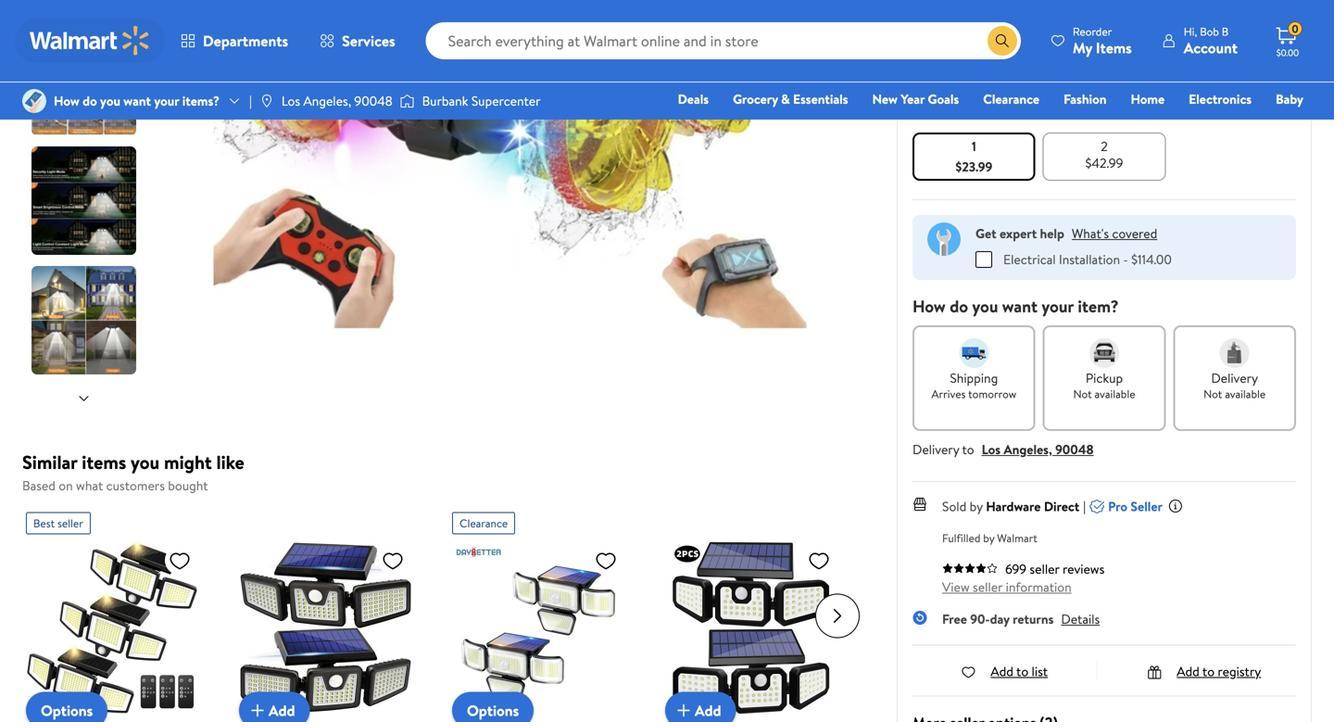 Task type: describe. For each thing, give the bounding box(es) containing it.
how for how do you want your items?
[[54, 92, 80, 110]]

pro
[[1109, 497, 1128, 515]]

to for cart
[[1196, 44, 1210, 64]]

similar
[[22, 449, 77, 475]]

view seller information link
[[943, 578, 1072, 596]]

seller for best
[[57, 515, 83, 531]]

new
[[873, 90, 898, 108]]

shipping
[[950, 369, 999, 387]]

in_home_installation logo image
[[928, 222, 961, 256]]

solar lights outdoor, 2 pack 74 led 800lm cordless led solar motion sensor lights; 3 adjustable heads, 270°wide angle illumination, ip65 waterproof, security led flood light(daylight) image
[[239, 542, 412, 714]]

day
[[991, 610, 1010, 628]]

supercenter
[[472, 92, 541, 110]]

available for pickup
[[1095, 386, 1136, 402]]

add to cart image
[[247, 699, 269, 722]]

b
[[1222, 24, 1229, 39]]

walmart
[[998, 530, 1038, 546]]

vilinice remote control shark car, amphibious 4wd rc car wateroroof monster trucks for boys for 3-12 y, blue - image 5 of 8 image
[[32, 266, 140, 374]]

now
[[1007, 44, 1034, 64]]

baby
[[1276, 90, 1304, 108]]

services button
[[304, 19, 411, 63]]

0 vertical spatial &
[[782, 90, 790, 108]]

help
[[1041, 224, 1065, 242]]

walmart+
[[1249, 116, 1304, 134]]

one
[[1162, 116, 1190, 134]]

by for sold
[[970, 497, 983, 515]]

2 product group from the left
[[452, 505, 625, 722]]

1 $23.99
[[956, 137, 993, 175]]

debit
[[1193, 116, 1225, 134]]

grocery & essentials
[[733, 90, 849, 108]]

expert
[[1000, 224, 1037, 242]]

Walmart Site-Wide search field
[[426, 22, 1021, 59]]

registry
[[1091, 116, 1138, 134]]

view
[[943, 578, 970, 596]]

delivery to los angeles, 90048
[[913, 440, 1094, 458]]

free
[[943, 610, 968, 628]]

699
[[1006, 560, 1027, 578]]

next image image
[[76, 391, 91, 406]]

pro seller info image
[[1169, 499, 1184, 514]]

1 inside the 1 $23.99
[[972, 137, 977, 155]]

details button
[[1062, 610, 1100, 628]]

add to cart
[[1166, 44, 1239, 64]]

0 vertical spatial angeles,
[[304, 92, 351, 110]]

fulfilled
[[943, 530, 981, 546]]

grocery & essentials link
[[725, 89, 857, 109]]

$0.00
[[1277, 46, 1300, 59]]

you for similar items you might like based on what customers bought
[[131, 449, 160, 475]]

how do you want your item?
[[913, 295, 1119, 318]]

item?
[[1078, 295, 1119, 318]]

intent image for pickup image
[[1090, 338, 1120, 368]]

not for delivery
[[1204, 386, 1223, 402]]

returns
[[1013, 610, 1054, 628]]

options link for best seller
[[26, 692, 108, 722]]

cold, cough & flu link
[[956, 115, 1075, 135]]

0 horizontal spatial clearance
[[460, 515, 508, 531]]

los angeles, 90048
[[282, 92, 393, 110]]

services
[[342, 31, 395, 51]]

burbank
[[422, 92, 469, 110]]

fashion
[[1064, 90, 1107, 108]]

0 vertical spatial |
[[249, 92, 252, 110]]

2 $42.99
[[1086, 137, 1124, 172]]

seller for 699
[[1030, 560, 1060, 578]]

departments
[[203, 31, 288, 51]]

best seller
[[33, 515, 83, 531]]

bob
[[1201, 24, 1220, 39]]

burbank supercenter
[[422, 92, 541, 110]]

vilinice remote control shark car, amphibious 4wd rc car wateroroof monster trucks for boys for 3-12 y, blue - image 4 of 8 image
[[32, 146, 140, 255]]

by for fulfilled
[[984, 530, 995, 546]]

delivery for not
[[1212, 369, 1259, 387]]

do for how do you want your item?
[[950, 295, 969, 318]]

buy now button
[[913, 35, 1101, 73]]

best
[[33, 515, 55, 531]]

baby link
[[1268, 89, 1313, 109]]

my
[[1073, 38, 1093, 58]]

add to cart button
[[1109, 35, 1297, 73]]

add to list
[[991, 662, 1048, 680]]

pickup not available
[[1074, 369, 1136, 402]]

one debit
[[1162, 116, 1225, 134]]

next slide for similar items you might like list image
[[816, 594, 860, 638]]

options link for clearance
[[452, 692, 534, 722]]

add for add to list
[[991, 662, 1014, 680]]

 image for los
[[259, 94, 274, 108]]

hi, bob b account
[[1184, 24, 1238, 58]]

direct
[[1044, 497, 1080, 515]]

registry
[[1218, 662, 1262, 680]]

how do you want your items?
[[54, 92, 220, 110]]

reorder my items
[[1073, 24, 1132, 58]]

1 vertical spatial |
[[1084, 497, 1086, 515]]

details
[[1062, 610, 1100, 628]]

reorder
[[1073, 24, 1113, 39]]

1 horizontal spatial 1
[[1007, 103, 1011, 121]]

departments button
[[165, 19, 304, 63]]

essentials
[[793, 90, 849, 108]]

you for how do you want your items?
[[100, 92, 120, 110]]

grocery
[[733, 90, 778, 108]]

count per pack : 1
[[913, 103, 1011, 121]]

seller for view
[[973, 578, 1003, 596]]

$42.99
[[1086, 154, 1124, 172]]

4.1788 stars out of 5, based on 699 seller reviews element
[[943, 562, 998, 574]]

per
[[951, 103, 970, 121]]

what
[[76, 476, 103, 495]]

new year goals
[[873, 90, 960, 108]]

like
[[216, 449, 244, 475]]

your for items?
[[154, 92, 179, 110]]

intent image for delivery image
[[1220, 338, 1250, 368]]

get expert help what's covered
[[976, 224, 1158, 242]]

covered
[[1113, 224, 1158, 242]]

hi,
[[1184, 24, 1198, 39]]



Task type: vqa. For each thing, say whether or not it's contained in the screenshot.
the Shop all
no



Task type: locate. For each thing, give the bounding box(es) containing it.
90048 up the direct
[[1056, 440, 1094, 458]]

cough
[[997, 116, 1034, 134]]

options for clearance
[[467, 700, 519, 721]]

add to list button
[[962, 662, 1048, 680]]

do for how do you want your items?
[[83, 92, 97, 110]]

you down walmart image
[[100, 92, 120, 110]]

0 horizontal spatial add button
[[239, 692, 310, 722]]

 image down departments
[[259, 94, 274, 108]]

you inside similar items you might like based on what customers bought
[[131, 449, 160, 475]]

1 vertical spatial delivery
[[913, 440, 960, 458]]

seller right best
[[57, 515, 83, 531]]

| right the direct
[[1084, 497, 1086, 515]]

1 vertical spatial clearance
[[460, 515, 508, 531]]

| right items?
[[249, 92, 252, 110]]

los down departments
[[282, 92, 300, 110]]

add to favorites list, solar lights outdoor, 2pcs solar security lights motion sensor outdoor flood lights, solar porch shop light 270° wide angle illumination,3 heads adjustable ip65 74 leds for home garden patio yard image
[[808, 549, 831, 572]]

1 horizontal spatial angeles,
[[1004, 440, 1053, 458]]

2 not from the left
[[1204, 386, 1223, 402]]

& inside the baby cold, cough & flu
[[1037, 116, 1046, 134]]

90-
[[971, 610, 991, 628]]

2 available from the left
[[1226, 386, 1266, 402]]

1 up the $23.99 on the right top of the page
[[972, 137, 977, 155]]

-
[[1124, 250, 1129, 268]]

1 vertical spatial how
[[913, 295, 946, 318]]

add for add to cart
[[1166, 44, 1193, 64]]

0 horizontal spatial available
[[1095, 386, 1136, 402]]

2 horizontal spatial  image
[[400, 92, 415, 110]]

by right sold
[[970, 497, 983, 515]]

2 horizontal spatial seller
[[1030, 560, 1060, 578]]

1 vertical spatial your
[[1042, 295, 1074, 318]]

want left items?
[[124, 92, 151, 110]]

 image for burbank
[[400, 92, 415, 110]]

shipping arrives tomorrow
[[932, 369, 1017, 402]]

based
[[22, 476, 56, 495]]

0 horizontal spatial by
[[970, 497, 983, 515]]

vilinice remote control shark car, amphibious 4wd rc car wateroroof monster trucks for boys for 3-12 y, blue image
[[214, 0, 807, 335]]

to up sold
[[963, 440, 975, 458]]

deals link
[[670, 89, 718, 109]]

on
[[59, 476, 73, 495]]

delivery for to
[[913, 440, 960, 458]]

you for how do you want your item?
[[973, 295, 999, 318]]

0 vertical spatial delivery
[[1212, 369, 1259, 387]]

home
[[1131, 90, 1165, 108]]

not for pickup
[[1074, 386, 1093, 402]]

flu
[[1049, 116, 1067, 134]]

1 vertical spatial want
[[1003, 295, 1038, 318]]

2 options from the left
[[467, 700, 519, 721]]

0 horizontal spatial los
[[282, 92, 300, 110]]

los down tomorrow at the bottom right of the page
[[982, 440, 1001, 458]]

to inside "add to cart" button
[[1196, 44, 1210, 64]]

one debit link
[[1154, 115, 1233, 135]]

$114.00
[[1132, 250, 1172, 268]]

1 vertical spatial do
[[950, 295, 969, 318]]

vilinice remote control shark car, amphibious 4wd rc car wateroroof monster trucks for boys for 3-12 y, blue - image 2 of 8 image
[[32, 0, 140, 16]]

bought
[[168, 476, 208, 495]]

cold,
[[964, 116, 994, 134]]

2 horizontal spatial you
[[973, 295, 999, 318]]

0 horizontal spatial options link
[[26, 692, 108, 722]]

1 vertical spatial you
[[973, 295, 999, 318]]

0 horizontal spatial do
[[83, 92, 97, 110]]

0 horizontal spatial delivery
[[913, 440, 960, 458]]

0 horizontal spatial 90048
[[354, 92, 393, 110]]

1 horizontal spatial not
[[1204, 386, 1223, 402]]

0 horizontal spatial angeles,
[[304, 92, 351, 110]]

1 horizontal spatial options link
[[452, 692, 534, 722]]

1 horizontal spatial add button
[[666, 692, 737, 722]]

1 horizontal spatial want
[[1003, 295, 1038, 318]]

1 options link from the left
[[26, 692, 108, 722]]

los angeles, 90048 button
[[982, 440, 1094, 458]]

1 horizontal spatial 90048
[[1056, 440, 1094, 458]]

Electrical Installation - $114.00 checkbox
[[976, 251, 993, 268]]

1 product group from the left
[[26, 505, 198, 722]]

arrives
[[932, 386, 966, 402]]

0 horizontal spatial you
[[100, 92, 120, 110]]

electronics link
[[1181, 89, 1261, 109]]

you up customers
[[131, 449, 160, 475]]

how down in_home_installation logo
[[913, 295, 946, 318]]

fulfilled by walmart
[[943, 530, 1038, 546]]

do down walmart image
[[83, 92, 97, 110]]

do up intent image for shipping
[[950, 295, 969, 318]]

1 right :
[[1007, 103, 1011, 121]]

your left items?
[[154, 92, 179, 110]]

0 horizontal spatial |
[[249, 92, 252, 110]]

available inside pickup not available
[[1095, 386, 1136, 402]]

0 horizontal spatial not
[[1074, 386, 1093, 402]]

1 horizontal spatial |
[[1084, 497, 1086, 515]]

might
[[164, 449, 212, 475]]

1 horizontal spatial seller
[[973, 578, 1003, 596]]

available inside delivery not available
[[1226, 386, 1266, 402]]

0 vertical spatial by
[[970, 497, 983, 515]]

product group
[[26, 505, 198, 722], [452, 505, 625, 722]]

view seller information
[[943, 578, 1072, 596]]

count
[[913, 103, 948, 121]]

delivery down intent image for delivery
[[1212, 369, 1259, 387]]

1 horizontal spatial your
[[1042, 295, 1074, 318]]

cart
[[1213, 44, 1239, 64]]

seller
[[1131, 497, 1163, 515]]

next media item image
[[827, 14, 850, 37]]

0 horizontal spatial your
[[154, 92, 179, 110]]

0 vertical spatial 1
[[1007, 103, 1011, 121]]

1 horizontal spatial delivery
[[1212, 369, 1259, 387]]

angeles, down services popup button
[[304, 92, 351, 110]]

0 vertical spatial 90048
[[354, 92, 393, 110]]

 image down walmart image
[[22, 89, 46, 113]]

& left flu
[[1037, 116, 1046, 134]]

buy
[[980, 44, 1004, 64]]

vilinice remote control shark car, amphibious 4wd rc car wateroroof monster trucks for boys for 3-12 y, blue - image 3 of 8 image
[[32, 27, 140, 135]]

information
[[1006, 578, 1072, 596]]

Search search field
[[426, 22, 1021, 59]]

0 vertical spatial you
[[100, 92, 120, 110]]

by
[[970, 497, 983, 515], [984, 530, 995, 546]]

installation
[[1060, 250, 1121, 268]]

not down intent image for delivery
[[1204, 386, 1223, 402]]

delivery down arrives
[[913, 440, 960, 458]]

|
[[249, 92, 252, 110], [1084, 497, 1086, 515]]

electrical installation - $114.00
[[1004, 250, 1172, 268]]

0 horizontal spatial  image
[[22, 89, 46, 113]]

0 horizontal spatial seller
[[57, 515, 83, 531]]

0 horizontal spatial 1
[[972, 137, 977, 155]]

items
[[82, 449, 126, 475]]

want for item?
[[1003, 295, 1038, 318]]

0 horizontal spatial product group
[[26, 505, 198, 722]]

options
[[41, 700, 93, 721], [467, 700, 519, 721]]

0 vertical spatial do
[[83, 92, 97, 110]]

search icon image
[[995, 33, 1010, 48]]

add button
[[239, 692, 310, 722], [666, 692, 737, 722]]

1 vertical spatial angeles,
[[1004, 440, 1053, 458]]

solar lights outdoor, 2pcs solar security lights motion sensor outdoor flood lights, solar porch shop light 270° wide angle illumination,3 heads adjustable ip65 74 leds for home garden patio yard image
[[666, 542, 838, 714]]

1 horizontal spatial  image
[[259, 94, 274, 108]]

buy now
[[980, 44, 1034, 64]]

walmart image
[[30, 26, 150, 56]]

1 vertical spatial &
[[1037, 116, 1046, 134]]

how for how do you want your item?
[[913, 295, 946, 318]]

not inside pickup not available
[[1074, 386, 1093, 402]]

delivery inside delivery not available
[[1212, 369, 1259, 387]]

available down intent image for pickup
[[1095, 386, 1136, 402]]

items?
[[182, 92, 220, 110]]

reviews
[[1063, 560, 1105, 578]]

 image left 'burbank'
[[400, 92, 415, 110]]

0 vertical spatial how
[[54, 92, 80, 110]]

szrsth solar outdoor lights, ip65 waterproof motion sensor outdoor lights with remote control, 3 heads led solar flood lights for garden patio yard garage - 3pack image
[[26, 542, 198, 714]]

home link
[[1123, 89, 1174, 109]]

pickup
[[1086, 369, 1124, 387]]

1 horizontal spatial clearance
[[984, 90, 1040, 108]]

seller down 4.1788 stars out of 5, based on 699 seller reviews element
[[973, 578, 1003, 596]]

intent image for shipping image
[[960, 338, 989, 368]]

1 horizontal spatial by
[[984, 530, 995, 546]]

delivery not available
[[1204, 369, 1266, 402]]

1 horizontal spatial los
[[982, 440, 1001, 458]]

walmart+ link
[[1241, 115, 1313, 135]]

your for item?
[[1042, 295, 1074, 318]]

1 horizontal spatial &
[[1037, 116, 1046, 134]]

1 vertical spatial by
[[984, 530, 995, 546]]

1 vertical spatial 90048
[[1056, 440, 1094, 458]]

to for list
[[1017, 662, 1029, 680]]

1 vertical spatial 1
[[972, 137, 977, 155]]

not
[[1074, 386, 1093, 402], [1204, 386, 1223, 402]]

your left item?
[[1042, 295, 1074, 318]]

0 vertical spatial want
[[124, 92, 151, 110]]

daybetter solar flood lights outdoor, 4 heads 3000lm ip65 waterproof motion sensor lights with 278 leds, 3 modes 270° wide angle solar security lights for yard garden garage porch (2 pack) image
[[452, 542, 625, 714]]

0 horizontal spatial want
[[124, 92, 151, 110]]

699 seller reviews
[[1006, 560, 1105, 578]]

want for items?
[[124, 92, 151, 110]]

options for best seller
[[41, 700, 93, 721]]

1 horizontal spatial available
[[1226, 386, 1266, 402]]

$23.99
[[956, 157, 993, 175]]

add to favorites list, szrsth solar outdoor lights, ip65 waterproof motion sensor outdoor lights with remote control, 3 heads led solar flood lights for garden patio yard garage - 3pack image
[[169, 549, 191, 572]]

free 90-day returns details
[[943, 610, 1100, 628]]

sold by hardware direct
[[943, 497, 1080, 515]]

add to favorites list, daybetter solar flood lights outdoor, 4 heads 3000lm ip65 waterproof motion sensor lights with 278 leds, 3 modes 270° wide angle solar security lights for yard garden garage porch (2 pack) image
[[595, 549, 617, 572]]

1 options from the left
[[41, 700, 93, 721]]

1 vertical spatial los
[[982, 440, 1001, 458]]

2 add button from the left
[[666, 692, 737, 722]]

1 available from the left
[[1095, 386, 1136, 402]]

to left list
[[1017, 662, 1029, 680]]

available down intent image for delivery
[[1226, 386, 1266, 402]]

1 not from the left
[[1074, 386, 1093, 402]]

1 horizontal spatial options
[[467, 700, 519, 721]]

 image for how
[[22, 89, 46, 113]]

do
[[83, 92, 97, 110], [950, 295, 969, 318]]

you down electrical installation - $114.00 checkbox
[[973, 295, 999, 318]]

to for los
[[963, 440, 975, 458]]

add button for solar lights outdoor, 2 pack 74 led 800lm cordless led solar motion sensor lights; 3 adjustable heads, 270°wide angle illumination, ip65 waterproof, security led flood light(daylight) image
[[239, 692, 310, 722]]

2 vertical spatial you
[[131, 449, 160, 475]]

fashion link
[[1056, 89, 1116, 109]]

want down "electrical"
[[1003, 295, 1038, 318]]

available for delivery
[[1226, 386, 1266, 402]]

clearance link
[[975, 89, 1048, 109]]

 image
[[22, 89, 46, 113], [400, 92, 415, 110], [259, 94, 274, 108]]

0 vertical spatial clearance
[[984, 90, 1040, 108]]

0 vertical spatial los
[[282, 92, 300, 110]]

tomorrow
[[969, 386, 1017, 402]]

& right grocery
[[782, 90, 790, 108]]

add for add to registry
[[1177, 662, 1200, 680]]

list
[[1032, 662, 1048, 680]]

customers
[[106, 476, 165, 495]]

0 horizontal spatial options
[[41, 700, 93, 721]]

1 horizontal spatial you
[[131, 449, 160, 475]]

90048
[[354, 92, 393, 110], [1056, 440, 1094, 458]]

not inside delivery not available
[[1204, 386, 1223, 402]]

goals
[[928, 90, 960, 108]]

get
[[976, 224, 997, 242]]

1 horizontal spatial how
[[913, 295, 946, 318]]

count per pack list
[[909, 129, 1301, 184]]

electronics
[[1189, 90, 1252, 108]]

clearance
[[984, 90, 1040, 108], [460, 515, 508, 531]]

seller right the 699
[[1030, 560, 1060, 578]]

deals
[[678, 90, 709, 108]]

angeles, up hardware
[[1004, 440, 1053, 458]]

not down intent image for pickup
[[1074, 386, 1093, 402]]

new year goals link
[[864, 89, 968, 109]]

0 horizontal spatial &
[[782, 90, 790, 108]]

to left registry
[[1203, 662, 1215, 680]]

add button for solar lights outdoor, 2pcs solar security lights motion sensor outdoor flood lights, solar porch shop light 270° wide angle illumination,3 heads adjustable ip65 74 leds for home garden patio yard image
[[666, 692, 737, 722]]

how down walmart image
[[54, 92, 80, 110]]

what's covered button
[[1072, 224, 1158, 242]]

90048 down services
[[354, 92, 393, 110]]

add to favorites list, solar lights outdoor, 2 pack 74 led 800lm cordless led solar motion sensor lights; 3 adjustable heads, 270°wide angle illumination, ip65 waterproof, security led flood light(daylight) image
[[382, 549, 404, 572]]

1 horizontal spatial product group
[[452, 505, 625, 722]]

0 vertical spatial your
[[154, 92, 179, 110]]

1 add button from the left
[[239, 692, 310, 722]]

2 options link from the left
[[452, 692, 534, 722]]

add to cart image
[[673, 699, 695, 722]]

electrical
[[1004, 250, 1056, 268]]

pack
[[973, 103, 1000, 121]]

to down bob
[[1196, 44, 1210, 64]]

items
[[1096, 38, 1132, 58]]

0
[[1293, 21, 1299, 37]]

to for registry
[[1203, 662, 1215, 680]]

your
[[154, 92, 179, 110], [1042, 295, 1074, 318]]

0 horizontal spatial how
[[54, 92, 80, 110]]

by right fulfilled
[[984, 530, 995, 546]]

1 horizontal spatial do
[[950, 295, 969, 318]]

available
[[1095, 386, 1136, 402], [1226, 386, 1266, 402]]

2
[[1101, 137, 1108, 155]]



